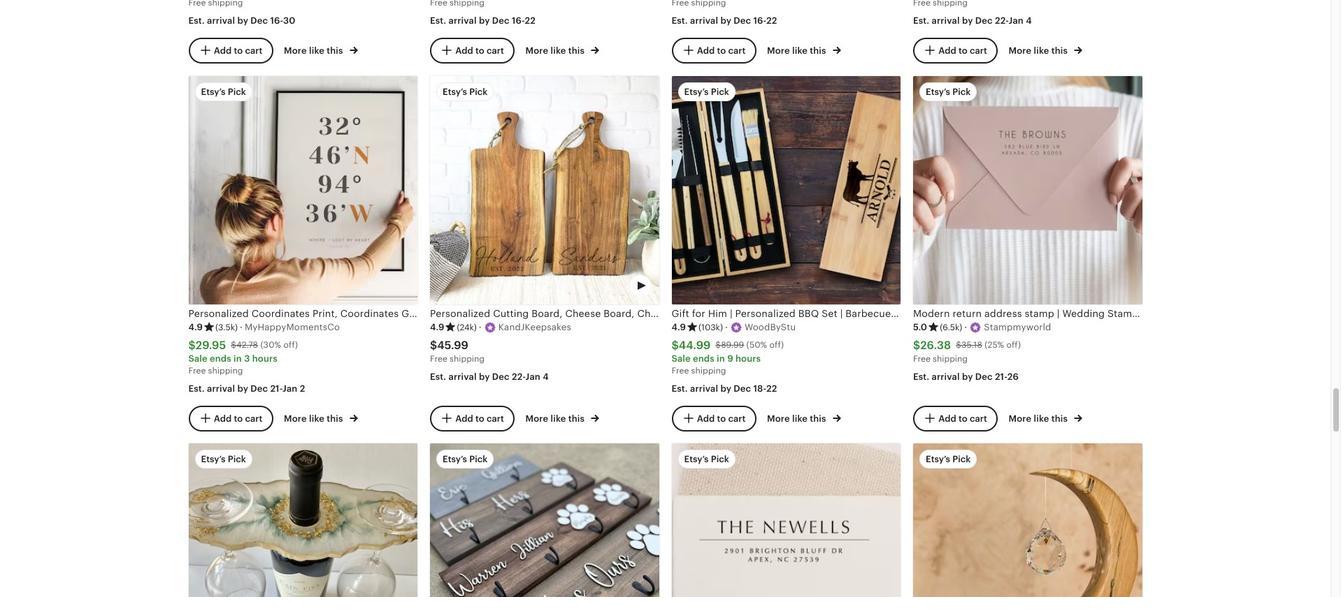Task type: vqa. For each thing, say whether or not it's contained in the screenshot.
Owner of's Following button
no



Task type: locate. For each thing, give the bounding box(es) containing it.
in for 29.95
[[234, 354, 242, 364]]

off)
[[284, 341, 298, 351], [770, 341, 784, 351], [1007, 341, 1021, 351]]

0 horizontal spatial sale
[[188, 354, 208, 364]]

more
[[284, 46, 307, 56], [526, 46, 548, 56], [767, 46, 790, 56], [1009, 46, 1032, 56], [284, 414, 307, 425], [526, 414, 548, 425], [767, 414, 790, 425], [1009, 414, 1032, 425]]

sale inside $ 29.95 $ 42.78 (30% off) sale ends in 3 hours free shipping
[[188, 354, 208, 364]]

4 · from the left
[[965, 323, 967, 333]]

shipping inside $ 26.38 $ 35.18 (25% off) free shipping
[[933, 355, 968, 364]]

1 horizontal spatial ends
[[693, 354, 715, 364]]

3 4.9 from the left
[[672, 323, 686, 333]]

4
[[1026, 15, 1032, 26], [543, 372, 549, 382]]

2 horizontal spatial 4.9
[[672, 323, 686, 333]]

sale inside $ 44.99 $ 89.99 (50% off) sale ends in 9 hours free shipping
[[672, 354, 691, 364]]

45.99
[[437, 339, 468, 352]]

in left 3
[[234, 354, 242, 364]]

2 hours from the left
[[736, 354, 761, 364]]

21-
[[995, 372, 1008, 382], [270, 384, 283, 394]]

1 off) from the left
[[284, 341, 298, 351]]

2 horizontal spatial off)
[[1007, 341, 1021, 351]]

1 horizontal spatial 22-
[[995, 15, 1009, 26]]

etsy's pick
[[201, 86, 246, 97], [443, 86, 488, 97], [684, 86, 729, 97], [926, 86, 971, 97], [201, 455, 246, 465], [443, 455, 488, 465], [684, 455, 729, 465], [926, 455, 971, 465]]

free inside $ 45.99 free shipping
[[430, 355, 447, 364]]

free
[[430, 355, 447, 364], [913, 355, 931, 364], [188, 367, 206, 376], [672, 367, 689, 376]]

1 horizontal spatial 21-
[[995, 372, 1008, 382]]

est. arrival by dec 16-22
[[430, 15, 536, 26], [672, 15, 777, 26]]

off) inside $ 29.95 $ 42.78 (30% off) sale ends in 3 hours free shipping
[[284, 341, 298, 351]]

shipping inside $ 29.95 $ 42.78 (30% off) sale ends in 3 hours free shipping
[[208, 367, 243, 376]]

shipping down 26.38
[[933, 355, 968, 364]]

26
[[1008, 372, 1019, 382]]

29.95
[[196, 339, 226, 352]]

in
[[234, 354, 242, 364], [717, 354, 725, 364]]

1 vertical spatial 22-
[[512, 372, 526, 382]]

etsy's
[[201, 86, 226, 97], [443, 86, 467, 97], [684, 86, 709, 97], [926, 86, 950, 97], [201, 455, 226, 465], [443, 455, 467, 465], [684, 455, 709, 465], [926, 455, 950, 465]]

1 · from the left
[[240, 323, 243, 333]]

0 horizontal spatial in
[[234, 354, 242, 364]]

22-
[[995, 15, 1009, 26], [512, 372, 526, 382]]

89.99
[[721, 341, 744, 351]]

free down 29.95
[[188, 367, 206, 376]]

etsy's pick link
[[188, 444, 417, 598], [430, 444, 659, 598], [672, 444, 901, 598], [913, 444, 1142, 598]]

2 sale from the left
[[672, 354, 691, 364]]

est. arrival by dec 22-jan 4
[[913, 15, 1032, 26], [430, 372, 549, 382]]

1 horizontal spatial jan
[[526, 372, 540, 382]]

1 horizontal spatial hours
[[736, 354, 761, 364]]

hours
[[252, 354, 278, 364], [736, 354, 761, 364]]

5.0
[[913, 323, 927, 333]]

1 horizontal spatial 16-
[[512, 15, 525, 26]]

by
[[237, 15, 248, 26], [479, 15, 490, 26], [721, 15, 731, 26], [962, 15, 973, 26], [479, 372, 490, 382], [962, 372, 973, 382], [237, 384, 248, 394], [721, 384, 731, 394]]

0 horizontal spatial 16-
[[270, 15, 283, 26]]

2 horizontal spatial 16-
[[753, 15, 766, 26]]

22
[[525, 15, 536, 26], [766, 15, 777, 26], [766, 384, 777, 394]]

off) for 26.38
[[1007, 341, 1021, 351]]

0 vertical spatial jan
[[1009, 15, 1024, 26]]

1 vertical spatial modern return address stamp | wedding stamp | save the date | self ink stamper | wood handle | housewarming gift | family stamp | minimal image
[[672, 444, 901, 598]]

etsy's for geode resin wine or champagne butler, caddy.  moonstone with emerald. bottle holder, housewarming gift, wine lover, realtor gift ideas 'image'
[[201, 455, 226, 465]]

$
[[188, 339, 196, 352], [430, 339, 437, 352], [672, 339, 679, 352], [913, 339, 920, 352], [231, 341, 236, 351], [716, 341, 721, 351], [956, 341, 962, 351]]

off) for 29.95
[[284, 341, 298, 351]]

sale for 29.95
[[188, 354, 208, 364]]

suncatcher crystal - moon - wooden gift - memorial gift - housewarming gift - birthday - special friend medium version image
[[913, 444, 1142, 598]]

1 ends from the left
[[210, 354, 231, 364]]

ends down 29.95
[[210, 354, 231, 364]]

hours down (30%
[[252, 354, 278, 364]]

1 vertical spatial product video element
[[913, 444, 1142, 598]]

shipping inside $ 44.99 $ 89.99 (50% off) sale ends in 9 hours free shipping
[[691, 367, 726, 376]]

hours inside $ 44.99 $ 89.99 (50% off) sale ends in 9 hours free shipping
[[736, 354, 761, 364]]

shipping up est. arrival by dec 21-jan 2
[[208, 367, 243, 376]]

· for 29.95
[[240, 323, 243, 333]]

· right the (3.5k)
[[240, 323, 243, 333]]

2 4.9 from the left
[[430, 323, 444, 333]]

·
[[240, 323, 243, 333], [479, 323, 482, 333], [725, 323, 728, 333], [965, 323, 967, 333]]

pick
[[228, 86, 246, 97], [469, 86, 488, 97], [711, 86, 729, 97], [953, 86, 971, 97], [228, 455, 246, 465], [469, 455, 488, 465], [711, 455, 729, 465], [953, 455, 971, 465]]

1 sale from the left
[[188, 354, 208, 364]]

more like this link
[[284, 43, 358, 58], [526, 43, 600, 58], [767, 43, 841, 58], [1009, 43, 1083, 58], [284, 411, 358, 426], [526, 411, 600, 426], [767, 411, 841, 426], [1009, 411, 1083, 426]]

· for 26.38
[[965, 323, 967, 333]]

0 vertical spatial 21-
[[995, 372, 1008, 382]]

· right "(103k)"
[[725, 323, 728, 333]]

0 horizontal spatial hours
[[252, 354, 278, 364]]

add
[[214, 45, 232, 55], [455, 45, 473, 55], [697, 45, 715, 55], [939, 45, 956, 55], [214, 413, 232, 424], [455, 413, 473, 424], [697, 413, 715, 424], [939, 413, 956, 424]]

1 vertical spatial est. arrival by dec 22-jan 4
[[430, 372, 549, 382]]

1 horizontal spatial 4
[[1026, 15, 1032, 26]]

off) right (50%
[[770, 341, 784, 351]]

1 horizontal spatial in
[[717, 354, 725, 364]]

0 horizontal spatial modern return address stamp | wedding stamp | save the date | self ink stamper | wood handle | housewarming gift | family stamp | minimal image
[[672, 444, 901, 598]]

shipping
[[450, 355, 485, 364], [933, 355, 968, 364], [208, 367, 243, 376], [691, 367, 726, 376]]

this
[[327, 46, 343, 56], [568, 46, 585, 56], [810, 46, 826, 56], [1052, 46, 1068, 56], [327, 414, 343, 425], [568, 414, 585, 425], [810, 414, 826, 425], [1052, 414, 1068, 425]]

1 horizontal spatial off)
[[770, 341, 784, 351]]

2 in from the left
[[717, 354, 725, 364]]

add to cart button
[[188, 38, 273, 63], [430, 38, 515, 63], [672, 38, 756, 63], [913, 38, 998, 63], [188, 406, 273, 432], [430, 406, 515, 432], [672, 406, 756, 432], [913, 406, 998, 432]]

sale
[[188, 354, 208, 364], [672, 354, 691, 364]]

add to cart
[[214, 45, 262, 55], [455, 45, 504, 55], [697, 45, 746, 55], [939, 45, 987, 55], [214, 413, 262, 424], [455, 413, 504, 424], [697, 413, 746, 424], [939, 413, 987, 424]]

hours inside $ 29.95 $ 42.78 (30% off) sale ends in 3 hours free shipping
[[252, 354, 278, 364]]

sale down 44.99
[[672, 354, 691, 364]]

21- for 26.38
[[995, 372, 1008, 382]]

cart
[[245, 45, 262, 55], [487, 45, 504, 55], [728, 45, 746, 55], [970, 45, 987, 55], [245, 413, 262, 424], [487, 413, 504, 424], [728, 413, 746, 424], [970, 413, 987, 424]]

0 vertical spatial 22-
[[995, 15, 1009, 26]]

3 off) from the left
[[1007, 341, 1021, 351]]

4.9 up 45.99
[[430, 323, 444, 333]]

2 · from the left
[[479, 323, 482, 333]]

3 · from the left
[[725, 323, 728, 333]]

1 vertical spatial 21-
[[270, 384, 283, 394]]

est.
[[188, 15, 205, 26], [430, 15, 446, 26], [672, 15, 688, 26], [913, 15, 930, 26], [430, 372, 446, 382], [913, 372, 930, 382], [188, 384, 205, 394], [672, 384, 688, 394]]

dec
[[251, 15, 268, 26], [492, 15, 510, 26], [734, 15, 751, 26], [975, 15, 993, 26], [492, 372, 510, 382], [975, 372, 993, 382], [251, 384, 268, 394], [734, 384, 751, 394]]

2 etsy's pick link from the left
[[430, 444, 659, 598]]

16-
[[270, 15, 283, 26], [512, 15, 525, 26], [753, 15, 766, 26]]

jan
[[1009, 15, 1024, 26], [526, 372, 540, 382], [283, 384, 297, 394]]

(3.5k)
[[215, 323, 238, 333]]

more like this
[[284, 46, 345, 56], [526, 46, 587, 56], [767, 46, 829, 56], [1009, 46, 1070, 56], [284, 414, 345, 425], [526, 414, 587, 425], [767, 414, 829, 425], [1009, 414, 1070, 425]]

42.78
[[236, 341, 258, 351]]

his hers key holder, dog leash holder personalized, dog leash holder for wall, dog lover gift, entryway organizer with hooks, housewarming image
[[430, 444, 659, 598]]

off) inside $ 44.99 $ 89.99 (50% off) sale ends in 9 hours free shipping
[[770, 341, 784, 351]]

1 4.9 from the left
[[188, 323, 203, 333]]

etsy's for the bottommost modern return address stamp | wedding stamp | save the date | self ink stamper | wood handle | housewarming gift | family stamp | minimal image
[[684, 455, 709, 465]]

1 horizontal spatial est. arrival by dec 16-22
[[672, 15, 777, 26]]

$ inside $ 45.99 free shipping
[[430, 339, 437, 352]]

1 vertical spatial jan
[[526, 372, 540, 382]]

4 etsy's pick link from the left
[[913, 444, 1142, 598]]

0 horizontal spatial 21-
[[270, 384, 283, 394]]

1 horizontal spatial est. arrival by dec 22-jan 4
[[913, 15, 1032, 26]]

4.9 up 44.99
[[672, 323, 686, 333]]

hours down (50%
[[736, 354, 761, 364]]

2 16- from the left
[[512, 15, 525, 26]]

shipping up est. arrival by dec 18-22
[[691, 367, 726, 376]]

0 horizontal spatial 4.9
[[188, 323, 203, 333]]

1 etsy's pick link from the left
[[188, 444, 417, 598]]

sale down 29.95
[[188, 354, 208, 364]]

0 horizontal spatial product video element
[[430, 76, 659, 305]]

free down 26.38
[[913, 355, 931, 364]]

like
[[309, 46, 324, 56], [551, 46, 566, 56], [792, 46, 808, 56], [1034, 46, 1049, 56], [309, 414, 324, 425], [551, 414, 566, 425], [792, 414, 808, 425], [1034, 414, 1049, 425]]

free down 44.99
[[672, 367, 689, 376]]

arrival
[[207, 15, 235, 26], [449, 15, 477, 26], [690, 15, 718, 26], [932, 15, 960, 26], [449, 372, 477, 382], [932, 372, 960, 382], [207, 384, 235, 394], [690, 384, 718, 394]]

etsy's for the gift for him | personalized bbq set | barbecue gift | personalized gift | fathers day gift | housewarming gift | boyfriend gift | birthday image
[[684, 86, 709, 97]]

hours for 44.99
[[736, 354, 761, 364]]

off) inside $ 26.38 $ 35.18 (25% off) free shipping
[[1007, 341, 1021, 351]]

(103k)
[[699, 323, 723, 333]]

2 horizontal spatial jan
[[1009, 15, 1024, 26]]

ends down 44.99
[[693, 354, 715, 364]]

to
[[234, 45, 243, 55], [475, 45, 484, 55], [717, 45, 726, 55], [959, 45, 968, 55], [234, 413, 243, 424], [475, 413, 484, 424], [717, 413, 726, 424], [959, 413, 968, 424]]

ends inside $ 44.99 $ 89.99 (50% off) sale ends in 9 hours free shipping
[[693, 354, 715, 364]]

2 vertical spatial jan
[[283, 384, 297, 394]]

product video element
[[430, 76, 659, 305], [913, 444, 1142, 598]]

1 horizontal spatial modern return address stamp | wedding stamp | save the date | self ink stamper | wood handle | housewarming gift | family stamp | minimal image
[[913, 76, 1142, 305]]

0 horizontal spatial jan
[[283, 384, 297, 394]]

in left 9
[[717, 354, 725, 364]]

etsy's for "personalized coordinates print, coordinates gifts, custom anniversary gift with latitude and longitude" image
[[201, 86, 226, 97]]

· right (6.5k)
[[965, 323, 967, 333]]

est. arrival by dec 21-26
[[913, 372, 1019, 382]]

free inside $ 26.38 $ 35.18 (25% off) free shipping
[[913, 355, 931, 364]]

jan for 45.99
[[526, 372, 540, 382]]

1 horizontal spatial sale
[[672, 354, 691, 364]]

4.9 up 29.95
[[188, 323, 203, 333]]

ends for 29.95
[[210, 354, 231, 364]]

in inside $ 29.95 $ 42.78 (30% off) sale ends in 3 hours free shipping
[[234, 354, 242, 364]]

0 horizontal spatial off)
[[284, 341, 298, 351]]

0 horizontal spatial est. arrival by dec 16-22
[[430, 15, 536, 26]]

2 off) from the left
[[770, 341, 784, 351]]

1 horizontal spatial product video element
[[913, 444, 1142, 598]]

21- down (25% at the right of the page
[[995, 372, 1008, 382]]

ends inside $ 29.95 $ 42.78 (30% off) sale ends in 3 hours free shipping
[[210, 354, 231, 364]]

30
[[283, 15, 296, 26]]

1 horizontal spatial 4.9
[[430, 323, 444, 333]]

0 vertical spatial product video element
[[430, 76, 659, 305]]

off) right (30%
[[284, 341, 298, 351]]

21- for 29.95
[[270, 384, 283, 394]]

4.9 for 29.95
[[188, 323, 203, 333]]

0 horizontal spatial ends
[[210, 354, 231, 364]]

2 ends from the left
[[693, 354, 715, 364]]

1 in from the left
[[234, 354, 242, 364]]

21- left 2
[[270, 384, 283, 394]]

(25%
[[985, 341, 1004, 351]]

0 vertical spatial est. arrival by dec 22-jan 4
[[913, 15, 1032, 26]]

4.9
[[188, 323, 203, 333], [430, 323, 444, 333], [672, 323, 686, 333]]

off) right (25% at the right of the page
[[1007, 341, 1021, 351]]

free down 45.99
[[430, 355, 447, 364]]

1 hours from the left
[[252, 354, 278, 364]]

off) for 44.99
[[770, 341, 784, 351]]

· right (24k)
[[479, 323, 482, 333]]

in inside $ 44.99 $ 89.99 (50% off) sale ends in 9 hours free shipping
[[717, 354, 725, 364]]

0 horizontal spatial est. arrival by dec 22-jan 4
[[430, 372, 549, 382]]

shipping down 45.99
[[450, 355, 485, 364]]

modern return address stamp | wedding stamp | save the date | self ink stamper | wood handle | housewarming gift | family stamp | minimal image
[[913, 76, 1142, 305], [672, 444, 901, 598]]

1 vertical spatial 4
[[543, 372, 549, 382]]

ends
[[210, 354, 231, 364], [693, 354, 715, 364]]



Task type: describe. For each thing, give the bounding box(es) containing it.
0 vertical spatial modern return address stamp | wedding stamp | save the date | self ink stamper | wood handle | housewarming gift | family stamp | minimal image
[[913, 76, 1142, 305]]

gift for him | personalized bbq set | barbecue gift | personalized gift | fathers day gift | housewarming gift | boyfriend gift | birthday image
[[672, 76, 901, 305]]

(30%
[[260, 341, 281, 351]]

$ 44.99 $ 89.99 (50% off) sale ends in 9 hours free shipping
[[672, 339, 784, 376]]

est. arrival by dec 21-jan 2
[[188, 384, 305, 394]]

ends for 44.99
[[693, 354, 715, 364]]

shipping inside $ 45.99 free shipping
[[450, 355, 485, 364]]

est. arrival by dec 18-22
[[672, 384, 777, 394]]

(50%
[[747, 341, 767, 351]]

18-
[[753, 384, 766, 394]]

sale for 44.99
[[672, 354, 691, 364]]

3 16- from the left
[[753, 15, 766, 26]]

3
[[244, 354, 250, 364]]

· for 44.99
[[725, 323, 728, 333]]

free inside $ 29.95 $ 42.78 (30% off) sale ends in 3 hours free shipping
[[188, 367, 206, 376]]

est. arrival by dec 16-30
[[188, 15, 296, 26]]

hours for 29.95
[[252, 354, 278, 364]]

jan for 29.95
[[283, 384, 297, 394]]

etsy's for the his hers key holder, dog leash holder personalized, dog leash holder for wall, dog lover gift, entryway organizer with hooks, housewarming image
[[443, 455, 467, 465]]

26.38
[[920, 339, 951, 352]]

(24k)
[[457, 323, 477, 333]]

35.18
[[962, 341, 982, 351]]

1 16- from the left
[[270, 15, 283, 26]]

product video element for personalized cutting board, cheese board, charcuterie board, wedding gift, serving board, live edge cutting board, bread board image
[[430, 76, 659, 305]]

0 vertical spatial 4
[[1026, 15, 1032, 26]]

4.9 for 45.99
[[430, 323, 444, 333]]

$ 45.99 free shipping
[[430, 339, 485, 364]]

$ 29.95 $ 42.78 (30% off) sale ends in 3 hours free shipping
[[188, 339, 298, 376]]

· for 45.99
[[479, 323, 482, 333]]

0 horizontal spatial 4
[[543, 372, 549, 382]]

2 est. arrival by dec 16-22 from the left
[[672, 15, 777, 26]]

personalized cutting board, cheese board, charcuterie board, wedding gift, serving board, live edge cutting board, bread board image
[[430, 76, 659, 305]]

geode resin wine or champagne butler, caddy.  moonstone with emerald. bottle holder, housewarming gift, wine lover, realtor gift ideas image
[[188, 444, 417, 598]]

product video element for suncatcher crystal - moon - wooden gift - memorial gift - housewarming gift - birthday - special friend medium version 'image'
[[913, 444, 1142, 598]]

in for 44.99
[[717, 354, 725, 364]]

personalized coordinates print, coordinates gifts, custom anniversary gift with latitude and longitude image
[[188, 76, 417, 305]]

9
[[727, 354, 733, 364]]

2
[[300, 384, 305, 394]]

3 etsy's pick link from the left
[[672, 444, 901, 598]]

$ 26.38 $ 35.18 (25% off) free shipping
[[913, 339, 1021, 364]]

44.99
[[679, 339, 711, 352]]

1 est. arrival by dec 16-22 from the left
[[430, 15, 536, 26]]

etsy's for topmost modern return address stamp | wedding stamp | save the date | self ink stamper | wood handle | housewarming gift | family stamp | minimal image
[[926, 86, 950, 97]]

free inside $ 44.99 $ 89.99 (50% off) sale ends in 9 hours free shipping
[[672, 367, 689, 376]]

(6.5k)
[[940, 323, 962, 333]]

4.9 for 44.99
[[672, 323, 686, 333]]

0 horizontal spatial 22-
[[512, 372, 526, 382]]



